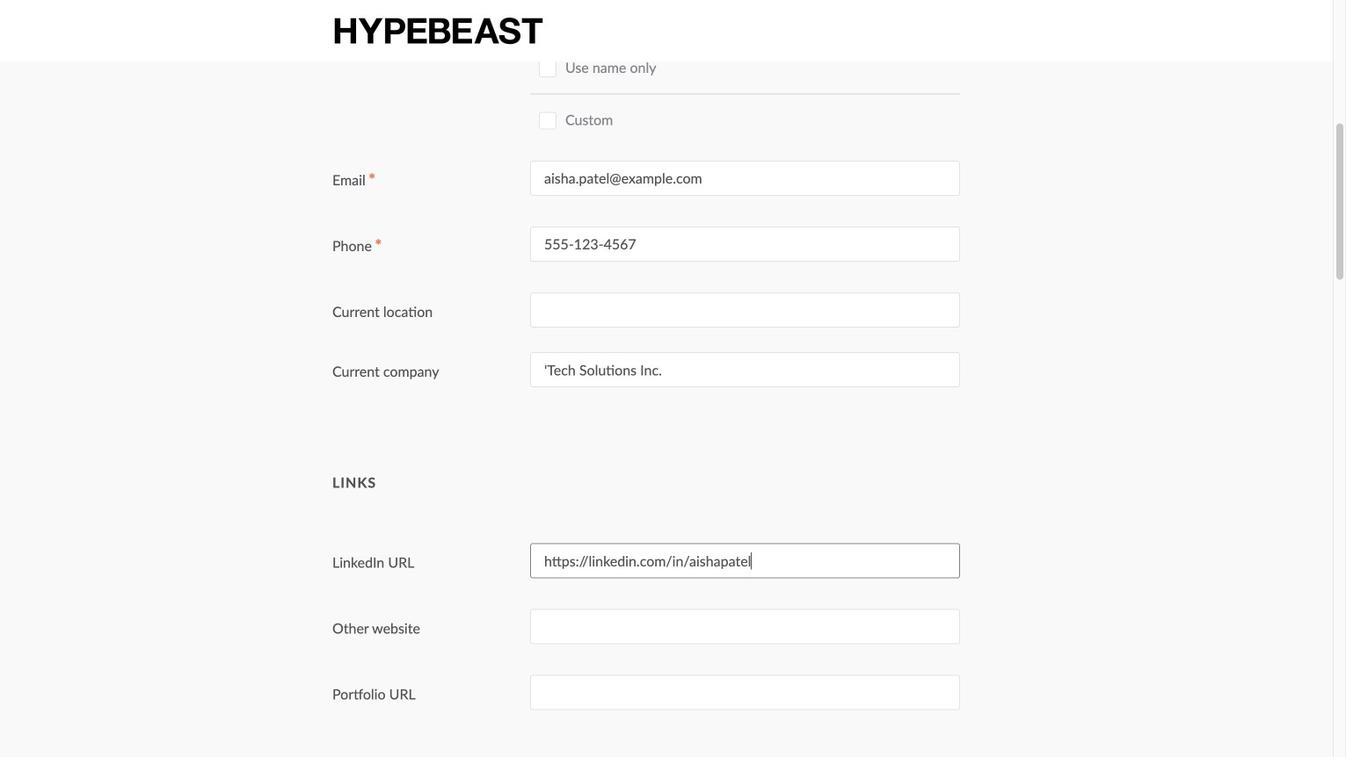 Task type: describe. For each thing, give the bounding box(es) containing it.
hypebeast logo image
[[332, 15, 545, 46]]



Task type: vqa. For each thing, say whether or not it's contained in the screenshot.
email field
yes



Task type: locate. For each thing, give the bounding box(es) containing it.
None email field
[[530, 161, 960, 196]]

None checkbox
[[539, 1, 557, 18], [807, 1, 824, 18], [539, 60, 557, 77], [539, 112, 557, 130], [539, 1, 557, 18], [807, 1, 824, 18], [539, 60, 557, 77], [539, 112, 557, 130]]

None text field
[[530, 227, 960, 262], [530, 293, 960, 328], [530, 353, 960, 388], [530, 227, 960, 262], [530, 293, 960, 328], [530, 353, 960, 388]]

None text field
[[530, 544, 960, 579], [530, 610, 960, 645], [530, 676, 960, 711], [530, 544, 960, 579], [530, 610, 960, 645], [530, 676, 960, 711]]

None checkbox
[[670, 1, 687, 18]]



